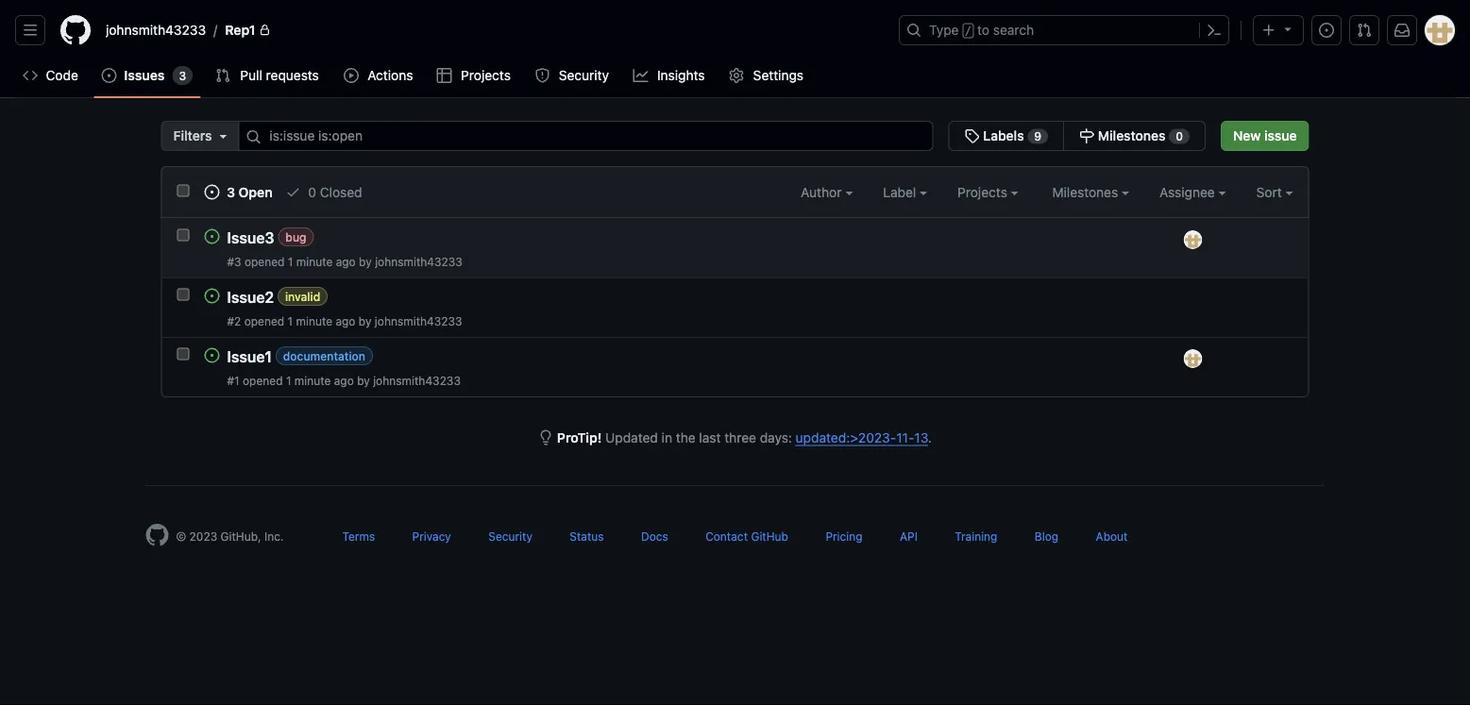 Task type: describe. For each thing, give the bounding box(es) containing it.
last
[[699, 430, 721, 445]]

light bulb image
[[539, 430, 554, 445]]

updated
[[606, 430, 658, 445]]

johnsmith43233 inside johnsmith43233 /
[[106, 22, 206, 38]]

author
[[801, 184, 846, 200]]

minute for issue1
[[295, 374, 331, 387]]

open issue element for issue1
[[205, 348, 220, 363]]

search
[[994, 22, 1035, 38]]

@johnsmith43233 image
[[1184, 230, 1203, 249]]

#3             opened 1 minute ago by johnsmith43233
[[227, 255, 463, 268]]

insights
[[657, 68, 705, 83]]

#3
[[227, 255, 241, 268]]

api
[[900, 530, 918, 543]]

pricing
[[826, 530, 863, 543]]

issue1 link
[[227, 348, 272, 366]]

milestone image
[[1080, 128, 1095, 144]]

johnsmith43233 for issue3
[[375, 255, 463, 268]]

9
[[1035, 130, 1042, 143]]

filters
[[173, 128, 212, 144]]

minute for issue3
[[296, 255, 333, 268]]

@johnsmith43233 image
[[1184, 349, 1203, 368]]

gear image
[[729, 68, 745, 83]]

©
[[176, 530, 186, 543]]

blog
[[1035, 530, 1059, 543]]

lock image
[[259, 25, 271, 36]]

minute for issue2
[[296, 315, 333, 328]]

contact
[[706, 530, 748, 543]]

footer containing © 2023 github, inc.
[[131, 486, 1340, 594]]

0 horizontal spatial 0
[[308, 184, 316, 200]]

code link
[[15, 61, 86, 90]]

johnsmith43233 link for issue3
[[375, 255, 463, 268]]

protip!
[[557, 430, 602, 445]]

bug link
[[278, 228, 314, 247]]

homepage image inside "footer"
[[146, 524, 169, 547]]

pull
[[240, 68, 262, 83]]

pull requests
[[240, 68, 319, 83]]

play image
[[344, 68, 359, 83]]

status
[[570, 530, 604, 543]]

invalid
[[285, 290, 320, 303]]

insights link
[[626, 61, 714, 90]]

new issue
[[1234, 128, 1297, 144]]

labels 9
[[980, 128, 1042, 144]]

3 for 3
[[179, 69, 186, 82]]

Issue1 checkbox
[[177, 348, 189, 360]]

type
[[929, 22, 959, 38]]

settings
[[753, 68, 804, 83]]

shield image
[[535, 68, 550, 83]]

privacy link
[[412, 530, 451, 543]]

training
[[955, 530, 998, 543]]

Issue2 checkbox
[[177, 289, 189, 301]]

open issue image for issue2
[[205, 289, 220, 304]]

assignee
[[1160, 184, 1219, 200]]

actions link
[[336, 61, 422, 90]]

#2
[[227, 315, 241, 328]]

johnsmith43233 for issue2
[[375, 315, 462, 328]]

docs
[[641, 530, 669, 543]]

closed
[[320, 184, 362, 200]]

11-
[[897, 430, 915, 445]]

Search all issues text field
[[238, 121, 934, 151]]

new
[[1234, 128, 1261, 144]]

github
[[751, 530, 789, 543]]

1 for issue3
[[288, 255, 293, 268]]

ago for issue3
[[336, 255, 356, 268]]

in
[[662, 430, 673, 445]]

terms link
[[342, 530, 375, 543]]

open issue element for issue2
[[205, 288, 220, 304]]

milestones for milestones 0
[[1098, 128, 1166, 144]]

1 horizontal spatial issue opened image
[[1320, 23, 1335, 38]]

issues
[[124, 68, 165, 83]]

status link
[[570, 530, 604, 543]]

inc.
[[264, 530, 284, 543]]

command palette image
[[1207, 23, 1222, 38]]

docs link
[[641, 530, 669, 543]]

3 for 3 open
[[227, 184, 235, 200]]

check image
[[286, 185, 301, 200]]

privacy
[[412, 530, 451, 543]]

sort
[[1257, 184, 1282, 200]]

open issue image for issue3
[[205, 229, 220, 244]]

3 open link
[[205, 182, 273, 202]]

#2             opened 1 minute ago by johnsmith43233
[[227, 315, 462, 328]]

git pull request image
[[216, 68, 231, 83]]

updated:>2023-11-13 link
[[796, 430, 928, 445]]

github,
[[221, 530, 261, 543]]

johnsmith43233 link for issue1
[[373, 374, 461, 387]]

#1             opened 1 minute ago by johnsmith43233
[[227, 374, 461, 387]]

bug
[[286, 231, 307, 244]]

3 open
[[223, 184, 273, 200]]

the
[[676, 430, 696, 445]]

2023
[[189, 530, 217, 543]]



Task type: locate. For each thing, give the bounding box(es) containing it.
1 vertical spatial open issue image
[[205, 289, 220, 304]]

protip! updated in the last three days: updated:>2023-11-13 .
[[557, 430, 932, 445]]

contact github
[[706, 530, 789, 543]]

code
[[46, 68, 78, 83]]

1 for issue1
[[286, 374, 291, 387]]

/ left the to
[[965, 25, 972, 38]]

/ for johnsmith43233
[[214, 22, 217, 38]]

open issue image
[[205, 229, 220, 244], [205, 289, 220, 304]]

issue2 link
[[227, 289, 274, 307]]

issue3
[[227, 229, 274, 247]]

1 horizontal spatial homepage image
[[146, 524, 169, 547]]

triangle down image inside filters popup button
[[216, 128, 231, 144]]

about link
[[1096, 530, 1128, 543]]

three
[[725, 430, 757, 445]]

training link
[[955, 530, 998, 543]]

documentation link
[[276, 347, 373, 366]]

projects down tag icon on the top of page
[[958, 184, 1011, 200]]

projects inside popup button
[[958, 184, 1011, 200]]

settings link
[[722, 61, 813, 90]]

open issue element
[[205, 229, 220, 244], [205, 288, 220, 304], [205, 348, 220, 363]]

issue opened image
[[101, 68, 117, 83]]

blog link
[[1035, 530, 1059, 543]]

1 vertical spatial security
[[489, 530, 533, 543]]

by down documentation at the left of the page
[[357, 374, 370, 387]]

requests
[[266, 68, 319, 83]]

0 horizontal spatial projects
[[461, 68, 511, 83]]

opened for issue2
[[244, 315, 284, 328]]

opened down issue2
[[244, 315, 284, 328]]

issue opened image left git pull request icon at the right of page
[[1320, 23, 1335, 38]]

0 horizontal spatial /
[[214, 22, 217, 38]]

ago
[[336, 255, 356, 268], [336, 315, 356, 328], [334, 374, 354, 387]]

1 down invalid link
[[288, 315, 293, 328]]

search image
[[246, 129, 261, 145]]

1 vertical spatial 0
[[308, 184, 316, 200]]

issue opened image right the select all issues "option"
[[205, 185, 220, 200]]

0 horizontal spatial issue opened image
[[205, 185, 220, 200]]

0 horizontal spatial security
[[489, 530, 533, 543]]

issue opened image inside 3 open 'link'
[[205, 185, 220, 200]]

1 vertical spatial issue opened image
[[205, 185, 220, 200]]

1 open issue image from the top
[[205, 229, 220, 244]]

0 inside milestones 0
[[1176, 130, 1184, 143]]

1 vertical spatial homepage image
[[146, 524, 169, 547]]

0 vertical spatial milestones
[[1098, 128, 1166, 144]]

security right shield icon
[[559, 68, 609, 83]]

terms
[[342, 530, 375, 543]]

milestones down "milestone" icon
[[1053, 184, 1122, 200]]

projects
[[461, 68, 511, 83], [958, 184, 1011, 200]]

tag image
[[965, 128, 980, 144]]

2 vertical spatial ago
[[334, 374, 354, 387]]

filters button
[[161, 121, 239, 151]]

1 vertical spatial triangle down image
[[216, 128, 231, 144]]

projects right the table icon
[[461, 68, 511, 83]]

milestones inside issue 'element'
[[1098, 128, 1166, 144]]

triangle down image
[[1281, 21, 1296, 36], [216, 128, 231, 144]]

security link left status link
[[489, 530, 533, 543]]

0 closed
[[305, 184, 362, 200]]

git pull request image
[[1357, 23, 1372, 38]]

1 horizontal spatial triangle down image
[[1281, 21, 1296, 36]]

1 vertical spatial opened
[[244, 315, 284, 328]]

0 horizontal spatial homepage image
[[60, 15, 91, 45]]

milestones for milestones
[[1053, 184, 1122, 200]]

list containing johnsmith43233 /
[[98, 15, 888, 45]]

milestones inside popup button
[[1053, 184, 1122, 200]]

opened for issue3
[[245, 255, 285, 268]]

open issue image right issue3 checkbox
[[205, 229, 220, 244]]

1 vertical spatial open issue element
[[205, 288, 220, 304]]

projects link
[[430, 61, 520, 90]]

1 vertical spatial security link
[[489, 530, 533, 543]]

open issue element right issue1 option
[[205, 348, 220, 363]]

milestones 0
[[1095, 128, 1184, 144]]

to
[[978, 22, 990, 38]]

0
[[1176, 130, 1184, 143], [308, 184, 316, 200]]

johnsmith43233 link
[[98, 15, 214, 45], [375, 255, 463, 268], [375, 315, 462, 328], [373, 374, 461, 387]]

1 horizontal spatial security
[[559, 68, 609, 83]]

label
[[883, 184, 920, 200]]

1 horizontal spatial 0
[[1176, 130, 1184, 143]]

0 closed link
[[286, 182, 362, 202]]

about
[[1096, 530, 1128, 543]]

/ inside type / to search
[[965, 25, 972, 38]]

by
[[359, 255, 372, 268], [359, 315, 372, 328], [357, 374, 370, 387]]

label button
[[883, 182, 928, 202]]

1 horizontal spatial projects
[[958, 184, 1011, 200]]

johnsmith43233 link for issue2
[[375, 315, 462, 328]]

1 vertical spatial milestones
[[1053, 184, 1122, 200]]

/ for type
[[965, 25, 972, 38]]

assigned to johnsmith43233 element
[[1183, 230, 1203, 249]]

issue1
[[227, 348, 272, 366]]

1 vertical spatial projects
[[958, 184, 1011, 200]]

2 vertical spatial open issue element
[[205, 348, 220, 363]]

2 open issue image from the top
[[205, 289, 220, 304]]

1 down documentation link
[[286, 374, 291, 387]]

milestones right "milestone" icon
[[1098, 128, 1166, 144]]

opened
[[245, 255, 285, 268], [244, 315, 284, 328], [243, 374, 283, 387]]

/
[[214, 22, 217, 38], [965, 25, 972, 38]]

0 vertical spatial ago
[[336, 255, 356, 268]]

.
[[928, 430, 932, 445]]

0 vertical spatial 3
[[179, 69, 186, 82]]

open issue image
[[205, 348, 220, 363]]

actions
[[368, 68, 413, 83]]

contact github link
[[706, 530, 789, 543]]

0 vertical spatial 1
[[288, 255, 293, 268]]

pull requests link
[[208, 61, 329, 90]]

opened down "issue3" link in the top left of the page
[[245, 255, 285, 268]]

/ inside johnsmith43233 /
[[214, 22, 217, 38]]

footer
[[131, 486, 1340, 594]]

notifications image
[[1395, 23, 1410, 38]]

open
[[239, 184, 273, 200]]

by for issue1
[[357, 374, 370, 387]]

Issues search field
[[238, 121, 934, 151]]

3 inside 'link'
[[227, 184, 235, 200]]

open issue image right issue2 option
[[205, 289, 220, 304]]

2 vertical spatial opened
[[243, 374, 283, 387]]

3 open issue element from the top
[[205, 348, 220, 363]]

1 vertical spatial minute
[[296, 315, 333, 328]]

0 vertical spatial security
[[559, 68, 609, 83]]

minute down documentation link
[[295, 374, 331, 387]]

0 vertical spatial projects
[[461, 68, 511, 83]]

documentation
[[283, 350, 366, 363]]

table image
[[437, 68, 452, 83]]

johnsmith43233 for issue1
[[373, 374, 461, 387]]

homepage image up code
[[60, 15, 91, 45]]

0 vertical spatial homepage image
[[60, 15, 91, 45]]

0 vertical spatial by
[[359, 255, 372, 268]]

0 right 'check' icon at left
[[308, 184, 316, 200]]

new issue link
[[1221, 121, 1310, 151]]

labels
[[984, 128, 1025, 144]]

opened for issue1
[[243, 374, 283, 387]]

security link up issues search field
[[527, 61, 618, 90]]

Issue3 checkbox
[[177, 229, 189, 241]]

homepage image left ©
[[146, 524, 169, 547]]

triangle down image right plus icon
[[1281, 21, 1296, 36]]

security link
[[527, 61, 618, 90], [489, 530, 533, 543]]

1 horizontal spatial 3
[[227, 184, 235, 200]]

1 vertical spatial ago
[[336, 315, 356, 328]]

13
[[915, 430, 928, 445]]

johnsmith43233 /
[[106, 22, 217, 38]]

1 vertical spatial by
[[359, 315, 372, 328]]

minute down bug link
[[296, 255, 333, 268]]

none search field containing filters
[[161, 121, 1206, 151]]

open issue element for issue3
[[205, 229, 220, 244]]

security left status link
[[489, 530, 533, 543]]

milestones
[[1098, 128, 1166, 144], [1053, 184, 1122, 200]]

3
[[179, 69, 186, 82], [227, 184, 235, 200]]

projects button
[[958, 182, 1019, 202]]

open issue element right issue3 checkbox
[[205, 229, 220, 244]]

assignee button
[[1160, 182, 1227, 202]]

api link
[[900, 530, 918, 543]]

list
[[98, 15, 888, 45]]

security
[[559, 68, 609, 83], [489, 530, 533, 543]]

0 horizontal spatial triangle down image
[[216, 128, 231, 144]]

2 vertical spatial minute
[[295, 374, 331, 387]]

rep1
[[225, 22, 256, 38]]

issue3 link
[[227, 229, 274, 247]]

updated:>2023-
[[796, 430, 897, 445]]

by for issue2
[[359, 315, 372, 328]]

issue2
[[227, 289, 274, 307]]

invalid link
[[278, 287, 328, 306]]

#1
[[227, 374, 240, 387]]

2 open issue element from the top
[[205, 288, 220, 304]]

triangle down image left search icon
[[216, 128, 231, 144]]

ago for issue1
[[334, 374, 354, 387]]

0 vertical spatial security link
[[527, 61, 618, 90]]

opened down issue1
[[243, 374, 283, 387]]

pricing link
[[826, 530, 863, 543]]

homepage image
[[60, 15, 91, 45], [146, 524, 169, 547]]

0 vertical spatial 0
[[1176, 130, 1184, 143]]

1 for issue2
[[288, 315, 293, 328]]

1 open issue element from the top
[[205, 229, 220, 244]]

1 horizontal spatial /
[[965, 25, 972, 38]]

0 vertical spatial open issue image
[[205, 229, 220, 244]]

type / to search
[[929, 22, 1035, 38]]

0 up assignee
[[1176, 130, 1184, 143]]

0 vertical spatial opened
[[245, 255, 285, 268]]

plus image
[[1262, 23, 1277, 38]]

None search field
[[161, 121, 1206, 151]]

open issue element right issue2 option
[[205, 288, 220, 304]]

minute
[[296, 255, 333, 268], [296, 315, 333, 328], [295, 374, 331, 387]]

code image
[[23, 68, 38, 83]]

ago for issue2
[[336, 315, 356, 328]]

author button
[[801, 182, 853, 202]]

issue
[[1265, 128, 1297, 144]]

graph image
[[633, 68, 648, 83]]

© 2023 github, inc.
[[176, 530, 284, 543]]

1 vertical spatial 3
[[227, 184, 235, 200]]

minute down invalid link
[[296, 315, 333, 328]]

sort button
[[1257, 182, 1294, 202]]

issue element
[[949, 121, 1206, 151]]

milestones button
[[1053, 182, 1130, 202]]

1 vertical spatial 1
[[288, 315, 293, 328]]

by up documentation at the left of the page
[[359, 315, 372, 328]]

0 horizontal spatial 3
[[179, 69, 186, 82]]

by for issue3
[[359, 255, 372, 268]]

0 vertical spatial open issue element
[[205, 229, 220, 244]]

1 down bug
[[288, 255, 293, 268]]

2 vertical spatial 1
[[286, 374, 291, 387]]

rep1 link
[[217, 15, 278, 45]]

0 vertical spatial triangle down image
[[1281, 21, 1296, 36]]

3 left open
[[227, 184, 235, 200]]

2 vertical spatial by
[[357, 374, 370, 387]]

days:
[[760, 430, 792, 445]]

0 vertical spatial issue opened image
[[1320, 23, 1335, 38]]

by up #2             opened 1 minute ago by johnsmith43233
[[359, 255, 372, 268]]

/ left rep1
[[214, 22, 217, 38]]

Select all issues checkbox
[[177, 185, 189, 197]]

issue opened image
[[1320, 23, 1335, 38], [205, 185, 220, 200]]

0 vertical spatial minute
[[296, 255, 333, 268]]

3 right issues
[[179, 69, 186, 82]]



Task type: vqa. For each thing, say whether or not it's contained in the screenshot.
option
no



